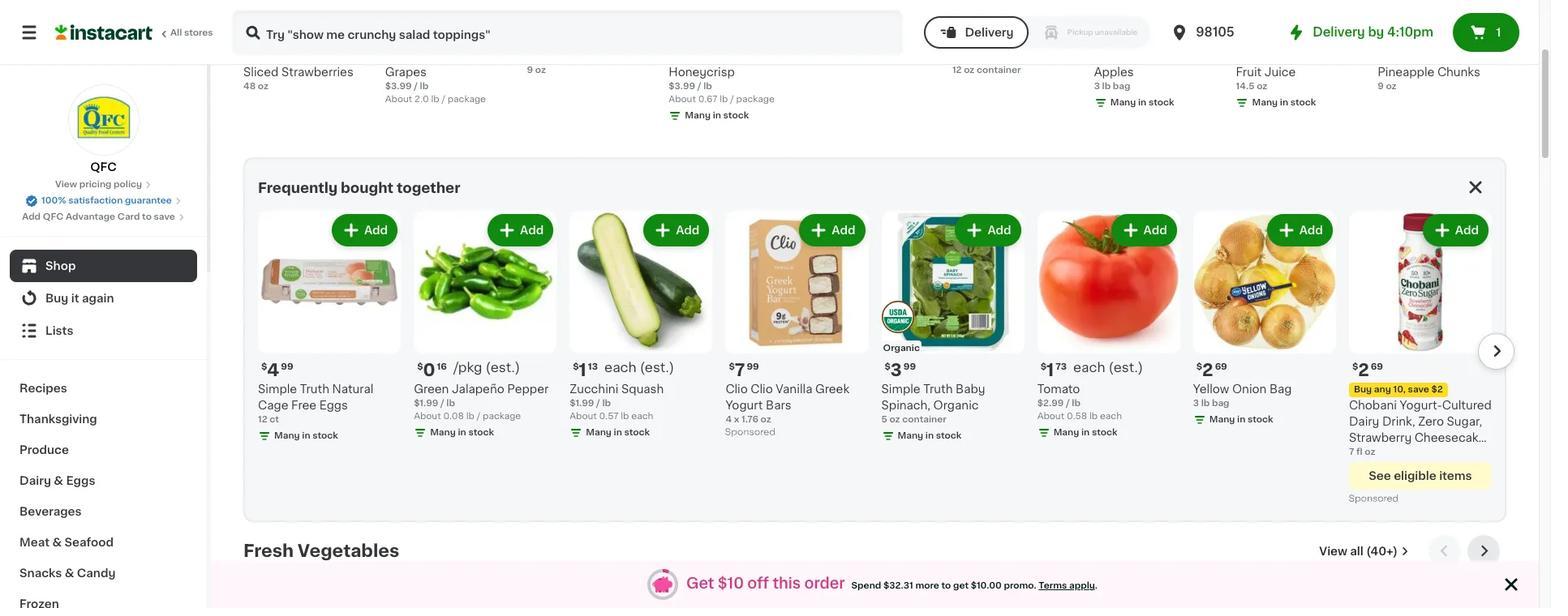 Task type: vqa. For each thing, say whether or not it's contained in the screenshot.
Organic in Organic - Apples - Honeycrisp $3.99 / lb About 0.67 lb / package
yes



Task type: describe. For each thing, give the bounding box(es) containing it.
yellow
[[1193, 384, 1229, 395]]

add for yellow onion bag
[[1299, 225, 1323, 236]]

juice
[[1264, 66, 1296, 78]]

kroger for kroger cherry mixed fruit juice
[[1236, 50, 1274, 61]]

1 for zucchini squash
[[579, 362, 586, 379]]

item carousel region containing fresh vegetables
[[243, 535, 1506, 608]]

many in stock down 0.57
[[586, 428, 650, 437]]

beverages link
[[10, 496, 197, 527]]

many in stock for yellow onion bag
[[1209, 415, 1273, 424]]

$ 0 16
[[417, 362, 447, 379]]

many in stock for $3.99 / lb
[[685, 111, 749, 120]]

cage
[[258, 400, 288, 411]]

$ 3 99 for fresh kitchen pineapple chunks
[[1381, 28, 1412, 45]]

each inside the zucchini squash $1.99 / lb about 0.57 lb each
[[631, 412, 653, 421]]

oz inside mixed melon 9 oz
[[535, 66, 546, 74]]

tomato
[[1037, 384, 1080, 395]]

onion
[[1232, 384, 1267, 395]]

98105 button
[[1170, 10, 1267, 55]]

kroger cherry mixed fruit juice 14.5 oz
[[1236, 50, 1354, 91]]

/ inside the zucchini squash $1.99 / lb about 0.57 lb each
[[596, 399, 600, 408]]

about inside tomato $2.99 / lb about 0.58 lb each
[[1037, 412, 1064, 421]]

chobani yogurt-cultured dairy drink, zero sugar, strawberry cheesecake inspired
[[1349, 400, 1492, 460]]

$1.73 each (estimated) element
[[1037, 360, 1180, 381]]

simple for 3
[[881, 384, 920, 395]]

grapes   cotton candy
[[810, 50, 935, 61]]

organic red seedless grapes $3.99 / lb about 2.0 lb / package
[[385, 50, 512, 104]]

add qfc advantage card to save
[[22, 213, 175, 221]]

cherry
[[1277, 50, 1316, 61]]

$1.99 inside the zucchini squash $1.99 / lb about 0.57 lb each
[[570, 399, 594, 408]]

/pkg (est.) for 7
[[425, 27, 492, 40]]

view pricing policy
[[55, 180, 142, 189]]

it
[[71, 293, 79, 304]]

truth for 3
[[923, 384, 953, 395]]

fresh for fresh vegetables
[[243, 543, 294, 560]]

0.67
[[698, 95, 717, 104]]

any
[[1374, 385, 1391, 394]]

organic up "organic - apples - honeycrisp $3.99 / lb about 0.67 lb / package"
[[670, 10, 707, 19]]

2 clio from the left
[[751, 384, 773, 395]]

9 inside fresh kitchen pineapple chunks 9 oz
[[1378, 82, 1384, 91]]

/ up 2.0 on the left top of page
[[414, 82, 418, 91]]

policy
[[114, 180, 142, 189]]

simple truth baby spinach, organic 5 oz container
[[881, 384, 985, 424]]

$ 2 69 for buy any 10, save $2
[[1352, 362, 1383, 379]]

9 inside mixed melon 9 oz
[[527, 66, 533, 74]]

/ up 0.08
[[440, 399, 444, 408]]

& for meat
[[52, 537, 62, 548]]

cheesecake
[[1415, 432, 1485, 444]]

4 inside clio clio vanilla greek yogurt bars 4 x 1.76 oz
[[726, 415, 732, 424]]

many down 0.58
[[1053, 428, 1079, 437]]

about inside the zucchini squash $1.99 / lb about 0.57 lb each
[[570, 412, 597, 421]]

cultured
[[1442, 400, 1492, 411]]

item carousel region containing 4
[[235, 204, 1515, 514]]

add for zucchini squash
[[676, 225, 700, 236]]

candy for grapes   cotton candy
[[898, 50, 935, 61]]

69 for buy any 10, save $2
[[1371, 363, 1383, 372]]

7 fl oz
[[1349, 448, 1375, 457]]

73
[[1056, 363, 1067, 372]]

container inside simple truth baby spinach, organic 5 oz container
[[902, 415, 946, 424]]

green jalapeño pepper $1.99 / lb about 0.08 lb / package
[[414, 384, 549, 421]]

2.0
[[415, 95, 429, 104]]

strawberry
[[1349, 432, 1412, 444]]

pricing
[[79, 180, 111, 189]]

1.76
[[741, 415, 758, 424]]

many in stock for kroger honeycrisp apples
[[1110, 98, 1174, 107]]

add button for yellow onion bag
[[1268, 216, 1331, 245]]

x
[[734, 415, 739, 424]]

5
[[881, 415, 887, 424]]

sugar,
[[1447, 416, 1482, 428]]

$ 7 98
[[388, 28, 419, 45]]

stock down tomato $2.99 / lb about 0.58 lb each
[[1092, 428, 1117, 437]]

$ up spinach,
[[885, 363, 891, 372]]

get $10 off this order spend $32.31 more to get $10.00 promo. terms apply .
[[686, 577, 1098, 592]]

oz inside kroger cherry mixed fruit juice 14.5 oz
[[1257, 82, 1267, 91]]

zucchini squash $1.99 / lb about 0.57 lb each
[[570, 384, 664, 421]]

lb inside the yellow onion bag 3 lb bag
[[1201, 399, 1210, 408]]

thanksgiving link
[[10, 404, 197, 435]]

free
[[291, 400, 316, 411]]

in for kroger honeycrisp apples
[[1138, 98, 1146, 107]]

produce link
[[10, 435, 197, 466]]

private
[[243, 50, 283, 61]]

stock down green jalapeño pepper $1.99 / lb about 0.08 lb / package
[[468, 428, 494, 437]]

3 inside the yellow onion bag 3 lb bag
[[1193, 399, 1199, 408]]

0 horizontal spatial 9
[[253, 28, 264, 45]]

add button for tomato
[[1113, 216, 1175, 245]]

terms apply button
[[1039, 580, 1095, 593]]

$ 2 69 for yellow onion bag
[[1196, 362, 1227, 379]]

$3.99 inside 'organic red seedless grapes $3.99 / lb about 2.0 lb / package'
[[385, 82, 412, 91]]

mixed melon 9 oz
[[527, 50, 600, 74]]

to inside get $10 off this order spend $32.31 more to get $10.00 promo. terms apply .
[[941, 582, 951, 591]]

$ up raspberries
[[955, 29, 961, 38]]

delivery by 4:10pm
[[1313, 26, 1433, 38]]

snacks
[[19, 568, 62, 579]]

/pkg for 0
[[453, 361, 482, 374]]

add qfc advantage card to save link
[[22, 211, 185, 224]]

in down 0.57
[[614, 428, 622, 437]]

1 vertical spatial dairy
[[19, 475, 51, 487]]

package inside green jalapeño pepper $1.99 / lb about 0.08 lb / package
[[483, 412, 521, 421]]

many in stock down 0.58
[[1053, 428, 1117, 437]]

12 inside simple truth natural cage free eggs 12 ct
[[258, 415, 267, 424]]

$ right 98105
[[1239, 29, 1245, 38]]

in down 0.08
[[458, 428, 466, 437]]

/ right 2.0 on the left top of page
[[442, 95, 445, 104]]

shop link
[[10, 250, 197, 282]]

in for simple truth natural cage free eggs
[[302, 432, 310, 441]]

/ right 0.08
[[477, 412, 480, 421]]

organic down item badge icon
[[883, 344, 920, 353]]

1 inside button
[[1496, 27, 1501, 38]]

recipes link
[[10, 373, 197, 404]]

99 for private selection sliced strawberries
[[266, 29, 278, 38]]

0.58
[[1067, 412, 1087, 421]]

1 vertical spatial qfc
[[43, 213, 64, 221]]

many in stock for simple truth natural cage free eggs
[[274, 432, 338, 441]]

stock for $3.99 / lb
[[723, 111, 749, 120]]

grapes inside 'organic red seedless grapes $3.99 / lb about 2.0 lb / package'
[[385, 66, 427, 78]]

all
[[1350, 546, 1363, 557]]

bars
[[766, 400, 791, 411]]

apply
[[1069, 582, 1095, 591]]

2 for buy any 10, save $2
[[1358, 362, 1369, 379]]

each (est.) for zucchini
[[604, 361, 674, 374]]

/pkg for 7
[[425, 27, 454, 40]]

spend
[[851, 582, 881, 591]]

& for dairy
[[54, 475, 63, 487]]

$ inside $ 9 99
[[247, 29, 253, 38]]

7 for $ 7 98
[[394, 28, 405, 45]]

each inside tomato $2.99 / lb about 0.58 lb each
[[1100, 412, 1122, 421]]

terms
[[1039, 582, 1067, 591]]

each right 73
[[1073, 361, 1105, 374]]

candy for snacks & candy
[[77, 568, 116, 579]]

stores
[[184, 28, 213, 37]]

3 right by
[[1387, 28, 1398, 45]]

14.5
[[1236, 82, 1255, 91]]

oz inside simple truth baby spinach, organic 5 oz container
[[889, 415, 900, 424]]

qfc link
[[68, 84, 139, 175]]

98
[[406, 29, 419, 38]]

stock down the zucchini squash $1.99 / lb about 0.57 lb each
[[624, 428, 650, 437]]

many down 0.08
[[430, 428, 456, 437]]

lb inside the kroger honeycrisp apples 3 lb bag
[[1102, 82, 1111, 91]]

again
[[82, 293, 114, 304]]

many down 0.57
[[586, 428, 612, 437]]

red
[[433, 50, 456, 61]]

add button for simple truth baby spinach, organic
[[957, 216, 1019, 245]]

/ up 0.67
[[697, 82, 701, 91]]

1 horizontal spatial qfc
[[90, 161, 117, 173]]

$ up the kroger honeycrisp apples 3 lb bag
[[1097, 29, 1103, 38]]

98105
[[1196, 26, 1234, 38]]

see
[[1369, 471, 1391, 482]]

honeycrisp inside the kroger honeycrisp apples 3 lb bag
[[1135, 50, 1201, 61]]

off
[[747, 577, 769, 592]]

$2
[[1431, 385, 1443, 394]]

instacart logo image
[[55, 23, 153, 42]]

8 add button from the left
[[1424, 216, 1487, 245]]

$32.31
[[883, 582, 913, 591]]

get
[[953, 582, 969, 591]]

by
[[1368, 26, 1384, 38]]

add for simple truth natural cage free eggs
[[364, 225, 388, 236]]

add button for green jalapeño pepper
[[489, 216, 552, 245]]

organic - apples - honeycrisp $3.99 / lb about 0.67 lb / package
[[669, 50, 775, 104]]

view for view all (40+)
[[1319, 546, 1347, 557]]

99 for simple truth baby spinach, organic
[[903, 363, 916, 372]]

many in stock down 0.08
[[430, 428, 494, 437]]

tomato $2.99 / lb about 0.58 lb each
[[1037, 384, 1122, 421]]

buy it again
[[45, 293, 114, 304]]

organic inside simple truth baby spinach, organic 5 oz container
[[933, 400, 979, 411]]

1 - from the left
[[717, 50, 722, 61]]

(est.) for zucchini squash
[[640, 361, 674, 374]]

bag for 2
[[1212, 399, 1229, 408]]

product group containing 7
[[726, 211, 868, 441]]

69 for yellow onion bag
[[1215, 363, 1227, 372]]

close image
[[1502, 575, 1521, 595]]

(est.) for tomato
[[1109, 361, 1143, 374]]

yellow onion bag 3 lb bag
[[1193, 384, 1292, 408]]

& for snacks
[[65, 568, 74, 579]]

(est.) for organic red seedless grapes
[[457, 27, 492, 40]]

lists
[[45, 325, 73, 337]]

in for $3.99 / lb
[[713, 111, 721, 120]]

package inside "organic - apples - honeycrisp $3.99 / lb about 0.67 lb / package"
[[736, 95, 775, 104]]

truth for 4
[[300, 384, 329, 395]]

$1.13 each (estimated) element
[[570, 360, 713, 381]]

jalapeño
[[452, 384, 504, 395]]

kroger honeycrisp apples 3 lb bag
[[1094, 50, 1201, 91]]

0 horizontal spatial to
[[142, 213, 152, 221]]

0 horizontal spatial 4
[[267, 362, 279, 379]]

$ inside '$ 7 99'
[[729, 363, 735, 372]]

$ 7 99
[[729, 362, 759, 379]]

2 horizontal spatial 7
[[1349, 448, 1354, 457]]



Task type: locate. For each thing, give the bounding box(es) containing it.
1 horizontal spatial honeycrisp
[[1135, 50, 1201, 61]]

0 horizontal spatial view
[[55, 180, 77, 189]]

(est.) inside $1.13 each (estimated) element
[[640, 361, 674, 374]]

99 inside '$ 7 99'
[[747, 363, 759, 372]]

many in stock down the yellow onion bag 3 lb bag
[[1209, 415, 1273, 424]]

0 horizontal spatial -
[[717, 50, 722, 61]]

satisfaction
[[68, 196, 123, 205]]

1 horizontal spatial save
[[1408, 385, 1429, 394]]

3 down service type group
[[1094, 82, 1100, 91]]

all
[[170, 28, 182, 37]]

pineapple
[[1378, 66, 1434, 78]]

in down the kroger honeycrisp apples 3 lb bag
[[1138, 98, 1146, 107]]

0 horizontal spatial delivery
[[965, 27, 1014, 38]]

bag for 8
[[1113, 82, 1130, 91]]

0 horizontal spatial truth
[[300, 384, 329, 395]]

many in stock down juice
[[1252, 98, 1316, 107]]

1 horizontal spatial sponsored badge image
[[1349, 495, 1398, 504]]

7 left 'fl'
[[1349, 448, 1354, 457]]

oz inside private selection sliced strawberries 48 oz
[[258, 82, 269, 91]]

natural
[[332, 384, 373, 395]]

package right 2.0 on the left top of page
[[448, 95, 486, 104]]

dairy inside chobani yogurt-cultured dairy drink, zero sugar, strawberry cheesecake inspired
[[1349, 416, 1379, 428]]

stock for simple truth natural cage free eggs
[[313, 432, 338, 441]]

raspberries package 12 oz container
[[952, 50, 1072, 74]]

8 for kroger honeycrisp apples
[[1103, 28, 1115, 45]]

1 horizontal spatial truth
[[923, 384, 953, 395]]

0 horizontal spatial kroger
[[1094, 50, 1132, 61]]

vegetables
[[298, 543, 399, 560]]

1 horizontal spatial grapes
[[810, 50, 852, 61]]

3
[[1387, 28, 1398, 45], [1094, 82, 1100, 91], [891, 362, 902, 379], [1193, 399, 1199, 408]]

1 horizontal spatial 69
[[1371, 363, 1383, 372]]

99 inside $ 9 99
[[266, 29, 278, 38]]

/
[[414, 82, 418, 91], [697, 82, 701, 91], [442, 95, 445, 104], [730, 95, 734, 104], [440, 399, 444, 408], [596, 399, 600, 408], [1066, 399, 1070, 408], [477, 412, 480, 421]]

1 vertical spatial view
[[1319, 546, 1347, 557]]

(est.) inside $7.98 per package (estimated) element
[[457, 27, 492, 40]]

None search field
[[232, 10, 903, 55]]

$10
[[718, 577, 744, 592]]

product group
[[258, 211, 401, 446], [414, 211, 557, 443], [570, 211, 713, 443], [726, 211, 868, 441], [881, 211, 1024, 446], [1037, 211, 1180, 443], [1193, 211, 1336, 430], [1349, 211, 1492, 508], [527, 594, 656, 608], [669, 594, 797, 608]]

$1.99 down zucchini
[[570, 399, 594, 408]]

/pkg inside $0.16 per package (estimated) element
[[453, 361, 482, 374]]

(est.) up the seedless
[[457, 27, 492, 40]]

promo.
[[1004, 582, 1036, 591]]

view left all
[[1319, 546, 1347, 557]]

about left 0.67
[[669, 95, 696, 104]]

bag
[[1113, 82, 1130, 91], [1212, 399, 1229, 408]]

snacks & candy
[[19, 568, 116, 579]]

1 horizontal spatial bag
[[1212, 399, 1229, 408]]

oz right 5
[[889, 415, 900, 424]]

many for $3.99 / lb
[[685, 111, 711, 120]]

spinach,
[[881, 400, 930, 411]]

/pkg (est.) inside $0.16 per package (estimated) element
[[453, 361, 520, 374]]

0 vertical spatial save
[[154, 213, 175, 221]]

$ left "16"
[[417, 363, 423, 372]]

card
[[117, 213, 140, 221]]

0 vertical spatial bag
[[1113, 82, 1130, 91]]

stock for yellow onion bag
[[1248, 415, 1273, 424]]

sliced
[[243, 66, 279, 78]]

many for simple truth natural cage free eggs
[[274, 432, 300, 441]]

2 horizontal spatial 9
[[1378, 82, 1384, 91]]

3 inside the kroger honeycrisp apples 3 lb bag
[[1094, 82, 1100, 91]]

12 down raspberries
[[952, 66, 962, 74]]

save inside item carousel region
[[1408, 385, 1429, 394]]

delivery inside delivery by 4:10pm link
[[1313, 26, 1365, 38]]

buy left it at the left
[[45, 293, 68, 304]]

0 horizontal spatial buy
[[45, 293, 68, 304]]

view for view pricing policy
[[55, 180, 77, 189]]

1 vertical spatial honeycrisp
[[669, 66, 735, 78]]

/ inside tomato $2.99 / lb about 0.58 lb each
[[1066, 399, 1070, 408]]

in down simple truth baby spinach, organic 5 oz container
[[925, 432, 934, 441]]

simple inside simple truth natural cage free eggs 12 ct
[[258, 384, 297, 395]]

0 vertical spatial to
[[142, 213, 152, 221]]

$ up chobani
[[1352, 363, 1358, 372]]

kroger inside the kroger honeycrisp apples 3 lb bag
[[1094, 50, 1132, 61]]

melon
[[565, 50, 600, 61]]

0 vertical spatial view
[[55, 180, 77, 189]]

many for kroger honeycrisp apples
[[1110, 98, 1136, 107]]

0 horizontal spatial 8
[[961, 28, 973, 45]]

$ 8 99 for raspberries package
[[955, 28, 987, 45]]

each down squash
[[631, 412, 653, 421]]

to down guarantee on the left top of the page
[[142, 213, 152, 221]]

candy down seafood
[[77, 568, 116, 579]]

add button for simple truth natural cage free eggs
[[333, 216, 396, 245]]

1 horizontal spatial clio
[[751, 384, 773, 395]]

item carousel region
[[235, 204, 1515, 514], [243, 535, 1506, 608]]

advantage
[[66, 213, 115, 221]]

buy inside item carousel region
[[1354, 385, 1372, 394]]

$ 2 69 up 'any'
[[1352, 362, 1383, 379]]

0 horizontal spatial 2
[[1202, 362, 1213, 379]]

delivery left by
[[1313, 26, 1365, 38]]

organic inside 'organic red seedless grapes $3.99 / lb about 2.0 lb / package'
[[385, 50, 430, 61]]

in down 0.67
[[713, 111, 721, 120]]

1 horizontal spatial container
[[977, 66, 1021, 74]]

qfc
[[90, 161, 117, 173], [43, 213, 64, 221]]

0 horizontal spatial dairy
[[19, 475, 51, 487]]

save
[[154, 213, 175, 221], [1408, 385, 1429, 394]]

3 add button from the left
[[645, 216, 708, 245]]

kroger inside kroger cherry mixed fruit juice 14.5 oz
[[1236, 50, 1274, 61]]

1 simple from the left
[[258, 384, 297, 395]]

0 vertical spatial 4
[[267, 362, 279, 379]]

0 horizontal spatial $3.99
[[385, 82, 412, 91]]

/ right 0.67
[[730, 95, 734, 104]]

2 simple from the left
[[881, 384, 920, 395]]

0 horizontal spatial sponsored badge image
[[726, 428, 775, 437]]

each right 13
[[604, 361, 636, 374]]

99 up the kroger honeycrisp apples 3 lb bag
[[1117, 29, 1129, 38]]

1 add button from the left
[[333, 216, 396, 245]]

1 kroger from the left
[[1094, 50, 1132, 61]]

add for tomato
[[1143, 225, 1167, 236]]

buy for buy any 10, save $2
[[1354, 385, 1372, 394]]

meat
[[19, 537, 50, 548]]

many in stock for simple truth baby spinach, organic
[[898, 432, 962, 441]]

0 vertical spatial qfc
[[90, 161, 117, 173]]

99
[[266, 29, 278, 38], [975, 29, 987, 38], [1117, 29, 1129, 38], [1400, 29, 1412, 38], [281, 363, 293, 372], [747, 363, 759, 372], [903, 363, 916, 372]]

this
[[773, 577, 801, 592]]

oz
[[535, 66, 546, 74], [964, 66, 975, 74], [258, 82, 269, 91], [1257, 82, 1267, 91], [1386, 82, 1397, 91], [761, 415, 771, 424], [889, 415, 900, 424], [1365, 448, 1375, 457]]

2 8 from the left
[[1103, 28, 1115, 45]]

fresh inside item carousel region
[[243, 543, 294, 560]]

1 horizontal spatial view
[[1319, 546, 1347, 557]]

0 vertical spatial 12
[[952, 66, 962, 74]]

/ down zucchini
[[596, 399, 600, 408]]

$ inside $ 1 73
[[1040, 363, 1046, 372]]

chobani
[[1349, 400, 1397, 411]]

1 vertical spatial &
[[52, 537, 62, 548]]

0 horizontal spatial candy
[[77, 568, 116, 579]]

$ inside $ 4 99
[[261, 363, 267, 372]]

$ inside $ 0 16
[[417, 363, 423, 372]]

$0.16 per package (estimated) element
[[414, 360, 557, 381]]

vanilla
[[776, 384, 812, 395]]

apples inside "organic - apples - honeycrisp $3.99 / lb about 0.67 lb / package"
[[725, 50, 765, 61]]

$ inside the $ 1 13
[[573, 363, 579, 372]]

truth inside simple truth baby spinach, organic 5 oz container
[[923, 384, 953, 395]]

0 vertical spatial $ 3 99
[[1381, 28, 1412, 45]]

1 horizontal spatial $ 8 99
[[1097, 28, 1129, 45]]

$ up yellow
[[1196, 363, 1202, 372]]

dairy & eggs link
[[10, 466, 197, 496]]

$ 1 73
[[1040, 362, 1067, 379]]

mixed inside mixed melon 9 oz
[[527, 50, 562, 61]]

eggs down natural on the left
[[319, 400, 348, 411]]

buy up chobani
[[1354, 385, 1372, 394]]

bought
[[341, 182, 393, 195]]

see eligible items
[[1369, 471, 1472, 482]]

2 - from the left
[[767, 50, 772, 61]]

2 vertical spatial 9
[[1378, 82, 1384, 91]]

oz right 48
[[258, 82, 269, 91]]

0 horizontal spatial $ 8 99
[[955, 28, 987, 45]]

1 truth from the left
[[300, 384, 329, 395]]

2 vertical spatial &
[[65, 568, 74, 579]]

.
[[1095, 582, 1098, 591]]

0 horizontal spatial simple
[[258, 384, 297, 395]]

add button for zucchini squash
[[645, 216, 708, 245]]

squash
[[621, 384, 664, 395]]

$1.99
[[414, 399, 438, 408], [570, 399, 594, 408]]

99 for raspberries package
[[975, 29, 987, 38]]

/pkg inside $7.98 per package (estimated) element
[[425, 27, 454, 40]]

0 horizontal spatial 12
[[258, 415, 267, 424]]

in down 0.58
[[1081, 428, 1090, 437]]

0 vertical spatial grapes
[[810, 50, 852, 61]]

each (est.) inside $1.73 each (estimated) element
[[1073, 361, 1143, 374]]

1 horizontal spatial $1.99
[[570, 399, 594, 408]]

1 horizontal spatial 8
[[1103, 28, 1115, 45]]

buy it again link
[[10, 282, 197, 315]]

many in stock down 0.67
[[685, 111, 749, 120]]

about inside green jalapeño pepper $1.99 / lb about 0.08 lb / package
[[414, 412, 441, 421]]

2 for yellow onion bag
[[1202, 362, 1213, 379]]

truth inside simple truth natural cage free eggs 12 ct
[[300, 384, 329, 395]]

eggs inside simple truth natural cage free eggs 12 ct
[[319, 400, 348, 411]]

simple for 4
[[258, 384, 297, 395]]

more
[[915, 582, 939, 591]]

private selection sliced strawberries 48 oz
[[243, 50, 353, 91]]

bag inside the kroger honeycrisp apples 3 lb bag
[[1113, 82, 1130, 91]]

0 horizontal spatial honeycrisp
[[669, 66, 735, 78]]

package
[[1024, 50, 1072, 61]]

each right 0.58
[[1100, 412, 1122, 421]]

$ 8 99 for kroger honeycrisp apples
[[1097, 28, 1129, 45]]

2 truth from the left
[[923, 384, 953, 395]]

(est.) inside $0.16 per package (estimated) element
[[486, 361, 520, 374]]

0 vertical spatial /pkg (est.)
[[425, 27, 492, 40]]

oz down pineapple
[[1386, 82, 1397, 91]]

each (est.) for tomato
[[1073, 361, 1143, 374]]

$ 8 99 up the kroger honeycrisp apples 3 lb bag
[[1097, 28, 1129, 45]]

2 add button from the left
[[489, 216, 552, 245]]

many for kroger cherry mixed fruit juice
[[1252, 98, 1278, 107]]

meat & seafood link
[[10, 527, 197, 558]]

many for yellow onion bag
[[1209, 415, 1235, 424]]

0 vertical spatial 9
[[253, 28, 264, 45]]

$10.00
[[971, 582, 1002, 591]]

many in stock down the kroger honeycrisp apples 3 lb bag
[[1110, 98, 1174, 107]]

fresh vegetables
[[243, 543, 399, 560]]

buy for buy it again
[[45, 293, 68, 304]]

1 vertical spatial bag
[[1212, 399, 1229, 408]]

1 vertical spatial item carousel region
[[243, 535, 1506, 608]]

zero
[[1418, 416, 1444, 428]]

/pkg (est.) up red
[[425, 27, 492, 40]]

container down raspberries
[[977, 66, 1021, 74]]

qfc logo image
[[68, 84, 139, 156]]

stock down the kroger honeycrisp apples 3 lb bag
[[1149, 98, 1174, 107]]

$ 3 99 up spinach,
[[885, 362, 916, 379]]

pepper
[[507, 384, 549, 395]]

4 left x
[[726, 415, 732, 424]]

clio up yogurt
[[726, 384, 748, 395]]

view all (40+) button
[[1313, 535, 1416, 568]]

1 vertical spatial container
[[902, 415, 946, 424]]

99 up spinach,
[[903, 363, 916, 372]]

0 vertical spatial &
[[54, 475, 63, 487]]

many for simple truth baby spinach, organic
[[898, 432, 923, 441]]

product group containing 4
[[258, 211, 401, 446]]

each (est.) up squash
[[604, 361, 674, 374]]

$ left '4:10pm' in the top of the page
[[1381, 29, 1387, 38]]

view inside popup button
[[1319, 546, 1347, 557]]

1 69 from the left
[[1215, 363, 1227, 372]]

1 vertical spatial 4
[[726, 415, 732, 424]]

(est.) inside $1.73 each (estimated) element
[[1109, 361, 1143, 374]]

selection
[[286, 50, 339, 61]]

kroger up fruit
[[1236, 50, 1274, 61]]

12 inside raspberries package 12 oz container
[[952, 66, 962, 74]]

honeycrisp down 98105
[[1135, 50, 1201, 61]]

2 $1.99 from the left
[[570, 399, 594, 408]]

oz inside clio clio vanilla greek yogurt bars 4 x 1.76 oz
[[761, 415, 771, 424]]

$ left 73
[[1040, 363, 1046, 372]]

99 for clio clio vanilla greek yogurt bars
[[747, 363, 759, 372]]

delivery for delivery by 4:10pm
[[1313, 26, 1365, 38]]

2 each (est.) from the left
[[1073, 361, 1143, 374]]

1 vertical spatial to
[[941, 582, 951, 591]]

99 inside $ 4 99
[[281, 363, 293, 372]]

delivery up raspberries
[[965, 27, 1014, 38]]

1 horizontal spatial 12
[[952, 66, 962, 74]]

fresh inside fresh kitchen pineapple chunks 9 oz
[[1378, 50, 1409, 61]]

snacks & candy link
[[10, 558, 197, 589]]

section
[[235, 157, 1515, 523]]

1 vertical spatial apples
[[1094, 66, 1134, 78]]

package inside 'organic red seedless grapes $3.99 / lb about 2.0 lb / package'
[[448, 95, 486, 104]]

get $10 off this order status
[[680, 576, 1104, 593]]

(est.) up jalapeño
[[486, 361, 520, 374]]

1 8 from the left
[[961, 28, 973, 45]]

$ 3 99 inside product group
[[885, 362, 916, 379]]

stock down simple truth baby spinach, organic 5 oz container
[[936, 432, 962, 441]]

2 vertical spatial 7
[[1349, 448, 1354, 457]]

grapes   cotton candy button
[[810, 0, 939, 64]]

4 add button from the left
[[801, 216, 864, 245]]

1 each (est.) from the left
[[604, 361, 674, 374]]

$1.99 inside green jalapeño pepper $1.99 / lb about 0.08 lb / package
[[414, 399, 438, 408]]

oz inside fresh kitchen pineapple chunks 9 oz
[[1386, 82, 1397, 91]]

1 vertical spatial 7
[[735, 362, 745, 379]]

1 vertical spatial fresh
[[243, 543, 294, 560]]

kitchen
[[1412, 50, 1456, 61]]

view pricing policy link
[[55, 178, 152, 191]]

/pkg (est.) for 0
[[453, 361, 520, 374]]

2 2 from the left
[[1358, 362, 1369, 379]]

guarantee
[[125, 196, 172, 205]]

stock down kroger cherry mixed fruit juice 14.5 oz
[[1290, 98, 1316, 107]]

delivery
[[1313, 26, 1365, 38], [965, 27, 1014, 38]]

oz inside raspberries package 12 oz container
[[964, 66, 975, 74]]

1 vertical spatial grapes
[[385, 66, 427, 78]]

bag
[[1269, 384, 1292, 395]]

& right snacks
[[65, 568, 74, 579]]

2 up yellow
[[1202, 362, 1213, 379]]

frequently bought together
[[258, 182, 460, 195]]

0 horizontal spatial eggs
[[66, 475, 95, 487]]

(est.)
[[457, 27, 492, 40], [486, 361, 520, 374], [640, 361, 674, 374], [1109, 361, 1143, 374]]

in for yellow onion bag
[[1237, 415, 1245, 424]]

2
[[1202, 362, 1213, 379], [1358, 362, 1369, 379]]

about inside 'organic red seedless grapes $3.99 / lb about 2.0 lb / package'
[[385, 95, 412, 104]]

all stores
[[170, 28, 213, 37]]

apples for lb
[[1094, 66, 1134, 78]]

1 horizontal spatial kroger
[[1236, 50, 1274, 61]]

delivery button
[[924, 16, 1028, 49]]

green
[[414, 384, 449, 395]]

$ inside "$ 7 98"
[[388, 29, 394, 38]]

0 horizontal spatial fresh
[[243, 543, 294, 560]]

meat & seafood
[[19, 537, 114, 548]]

0 horizontal spatial $ 2 69
[[1196, 362, 1227, 379]]

$ 3 99
[[1381, 28, 1412, 45], [885, 362, 916, 379]]

simple up cage
[[258, 384, 297, 395]]

99 for simple truth natural cage free eggs
[[281, 363, 293, 372]]

bag inside the yellow onion bag 3 lb bag
[[1212, 399, 1229, 408]]

service type group
[[924, 16, 1151, 49]]

1 horizontal spatial 9
[[527, 66, 533, 74]]

8 up raspberries
[[961, 28, 973, 45]]

7 inside product group
[[735, 362, 745, 379]]

clio clio vanilla greek yogurt bars 4 x 1.76 oz
[[726, 384, 849, 424]]

/pkg (est.)
[[425, 27, 492, 40], [453, 361, 520, 374]]

recipes
[[19, 383, 67, 394]]

(est.) for green jalapeño pepper
[[486, 361, 520, 374]]

shop
[[45, 260, 76, 272]]

product group containing 3
[[881, 211, 1024, 446]]

99 for fresh kitchen pineapple chunks
[[1400, 29, 1412, 38]]

stock down the yellow onion bag 3 lb bag
[[1248, 415, 1273, 424]]

/pkg (est.) inside $7.98 per package (estimated) element
[[425, 27, 492, 40]]

buy any 10, save $2
[[1354, 385, 1443, 394]]

0 horizontal spatial grapes
[[385, 66, 427, 78]]

each (est.) inside $1.13 each (estimated) element
[[604, 361, 674, 374]]

1 $1.99 from the left
[[414, 399, 438, 408]]

seafood
[[65, 537, 114, 548]]

0 vertical spatial 7
[[394, 28, 405, 45]]

many in stock for kroger cherry mixed fruit juice
[[1252, 98, 1316, 107]]

save down guarantee on the left top of the page
[[154, 213, 175, 221]]

delivery inside button
[[965, 27, 1014, 38]]

in for kroger cherry mixed fruit juice
[[1280, 98, 1288, 107]]

1 horizontal spatial $3.99
[[669, 82, 695, 91]]

0 horizontal spatial apples
[[725, 50, 765, 61]]

fresh for fresh kitchen pineapple chunks 9 oz
[[1378, 50, 1409, 61]]

1 $ 2 69 from the left
[[1196, 362, 1227, 379]]

greek
[[815, 384, 849, 395]]

0 horizontal spatial container
[[902, 415, 946, 424]]

9 up private
[[253, 28, 264, 45]]

1 $3.99 from the left
[[385, 82, 412, 91]]

yogurt-
[[1400, 400, 1442, 411]]

organic up 98
[[387, 10, 424, 19]]

stock for kroger honeycrisp apples
[[1149, 98, 1174, 107]]

2 $ 8 99 from the left
[[1097, 28, 1129, 45]]

1 horizontal spatial 4
[[726, 415, 732, 424]]

0 horizontal spatial save
[[154, 213, 175, 221]]

kroger right package
[[1094, 50, 1132, 61]]

in
[[1138, 98, 1146, 107], [1280, 98, 1288, 107], [713, 111, 721, 120], [1237, 415, 1245, 424], [458, 428, 466, 437], [614, 428, 622, 437], [1081, 428, 1090, 437], [302, 432, 310, 441], [925, 432, 934, 441]]

eligible
[[1394, 471, 1436, 482]]

$6.59 per pound element
[[810, 27, 939, 48]]

3 down yellow
[[1193, 399, 1199, 408]]

apples for honeycrisp
[[725, 50, 765, 61]]

simple truth natural cage free eggs 12 ct
[[258, 384, 373, 424]]

0 horizontal spatial 1
[[579, 362, 586, 379]]

apples inside the kroger honeycrisp apples 3 lb bag
[[1094, 66, 1134, 78]]

1 mixed from the left
[[527, 50, 562, 61]]

1 horizontal spatial buy
[[1354, 385, 1372, 394]]

$ 8 99 up raspberries
[[955, 28, 987, 45]]

16
[[437, 363, 447, 372]]

& up beverages
[[54, 475, 63, 487]]

in for simple truth baby spinach, organic
[[925, 432, 934, 441]]

$ left 13
[[573, 363, 579, 372]]

1 vertical spatial /pkg (est.)
[[453, 361, 520, 374]]

stock for simple truth baby spinach, organic
[[936, 432, 962, 441]]

0 horizontal spatial qfc
[[43, 213, 64, 221]]

grapes
[[810, 50, 852, 61], [385, 66, 427, 78]]

12 left ct
[[258, 415, 267, 424]]

$ 1 13
[[573, 362, 598, 379]]

2 kroger from the left
[[1236, 50, 1274, 61]]

5 add button from the left
[[957, 216, 1019, 245]]

2 69 from the left
[[1371, 363, 1383, 372]]

honeycrisp up 0.67
[[669, 66, 735, 78]]

0 vertical spatial candy
[[898, 50, 935, 61]]

1 2 from the left
[[1202, 362, 1213, 379]]

sponsored badge image down 1.76
[[726, 428, 775, 437]]

8 for raspberries package
[[961, 28, 973, 45]]

$7.98 per package (estimated) element
[[385, 27, 514, 48]]

many down the kroger honeycrisp apples 3 lb bag
[[1110, 98, 1136, 107]]

/ up 0.58
[[1066, 399, 1070, 408]]

$1.99 down green
[[414, 399, 438, 408]]

grapes inside button
[[810, 50, 852, 61]]

1 horizontal spatial 1
[[1046, 362, 1054, 379]]

1 vertical spatial 9
[[527, 66, 533, 74]]

oz right 1.76
[[761, 415, 771, 424]]

product group containing 0
[[414, 211, 557, 443]]

section containing 4
[[235, 157, 1515, 523]]

zucchini
[[570, 384, 618, 395]]

2 $3.99 from the left
[[669, 82, 695, 91]]

item badge image
[[881, 301, 914, 333]]

69 up yellow
[[1215, 363, 1227, 372]]

0 horizontal spatial 7
[[394, 28, 405, 45]]

7 for $ 7 99
[[735, 362, 745, 379]]

0 vertical spatial fresh
[[1378, 50, 1409, 61]]

kroger for kroger honeycrisp apples
[[1094, 50, 1132, 61]]

honeycrisp inside "organic - apples - honeycrisp $3.99 / lb about 0.67 lb / package"
[[669, 66, 735, 78]]

about left 2.0 on the left top of page
[[385, 95, 412, 104]]

chunks
[[1437, 66, 1480, 78]]

1 $ 8 99 from the left
[[955, 28, 987, 45]]

organic inside "organic - apples - honeycrisp $3.99 / lb about 0.67 lb / package"
[[669, 50, 714, 61]]

0
[[423, 362, 435, 379]]

1 vertical spatial /pkg
[[453, 361, 482, 374]]

yogurt
[[726, 400, 763, 411]]

1 horizontal spatial eggs
[[319, 400, 348, 411]]

99 right by
[[1400, 29, 1412, 38]]

dairy
[[1349, 416, 1379, 428], [19, 475, 51, 487]]

1 horizontal spatial apples
[[1094, 66, 1134, 78]]

1 horizontal spatial to
[[941, 582, 951, 591]]

add for simple truth baby spinach, organic
[[988, 225, 1011, 236]]

many down 14.5
[[1252, 98, 1278, 107]]

delivery for delivery
[[965, 27, 1014, 38]]

$3.99 inside "organic - apples - honeycrisp $3.99 / lb about 0.67 lb / package"
[[669, 82, 695, 91]]

container inside raspberries package 12 oz container
[[977, 66, 1021, 74]]

in down the yellow onion bag 3 lb bag
[[1237, 415, 1245, 424]]

add for green jalapeño pepper
[[520, 225, 544, 236]]

mixed inside kroger cherry mixed fruit juice 14.5 oz
[[1319, 50, 1354, 61]]

qfc down 100%
[[43, 213, 64, 221]]

oz right 'fl'
[[1365, 448, 1375, 457]]

3 inside product group
[[891, 362, 902, 379]]

many down 0.67
[[685, 111, 711, 120]]

Search field
[[234, 11, 902, 54]]

9 down pineapple
[[1378, 82, 1384, 91]]

candy
[[898, 50, 935, 61], [77, 568, 116, 579]]

1 horizontal spatial -
[[767, 50, 772, 61]]

qfc up "view pricing policy" link
[[90, 161, 117, 173]]

$ up cage
[[261, 363, 267, 372]]

get
[[686, 577, 714, 592]]

7 add button from the left
[[1268, 216, 1331, 245]]

8 up the kroger honeycrisp apples 3 lb bag
[[1103, 28, 1115, 45]]

stock down simple truth natural cage free eggs 12 ct
[[313, 432, 338, 441]]

organic down baby
[[933, 400, 979, 411]]

stock
[[1149, 98, 1174, 107], [1290, 98, 1316, 107], [723, 111, 749, 120], [1248, 415, 1273, 424], [468, 428, 494, 437], [624, 428, 650, 437], [1092, 428, 1117, 437], [313, 432, 338, 441], [936, 432, 962, 441]]

0.08
[[443, 412, 464, 421]]

1 clio from the left
[[726, 384, 748, 395]]

0 vertical spatial container
[[977, 66, 1021, 74]]

2 mixed from the left
[[1319, 50, 1354, 61]]

0 vertical spatial buy
[[45, 293, 68, 304]]

1 horizontal spatial simple
[[881, 384, 920, 395]]

candy inside button
[[898, 50, 935, 61]]

99 up raspberries
[[975, 29, 987, 38]]

about inside "organic - apples - honeycrisp $3.99 / lb about 0.67 lb / package"
[[669, 95, 696, 104]]

1 vertical spatial buy
[[1354, 385, 1372, 394]]

1 for tomato
[[1046, 362, 1054, 379]]

99 for kroger honeycrisp apples
[[1117, 29, 1129, 38]]

4:10pm
[[1387, 26, 1433, 38]]

1 horizontal spatial each (est.)
[[1073, 361, 1143, 374]]

0 vertical spatial sponsored badge image
[[726, 428, 775, 437]]

1 horizontal spatial dairy
[[1349, 416, 1379, 428]]

sponsored badge image
[[726, 428, 775, 437], [1349, 495, 1398, 504]]

1 vertical spatial 12
[[258, 415, 267, 424]]

view up 100%
[[55, 180, 77, 189]]

$ 3 99 for simple truth baby spinach, organic
[[885, 362, 916, 379]]

99 up cage
[[281, 363, 293, 372]]

simple inside simple truth baby spinach, organic 5 oz container
[[881, 384, 920, 395]]

1 vertical spatial save
[[1408, 385, 1429, 394]]

2 $ 2 69 from the left
[[1352, 362, 1383, 379]]

stock for kroger cherry mixed fruit juice
[[1290, 98, 1316, 107]]

$ 9 99
[[247, 28, 278, 45]]

view all (40+)
[[1319, 546, 1398, 557]]

about down $2.99
[[1037, 412, 1064, 421]]

6 add button from the left
[[1113, 216, 1175, 245]]



